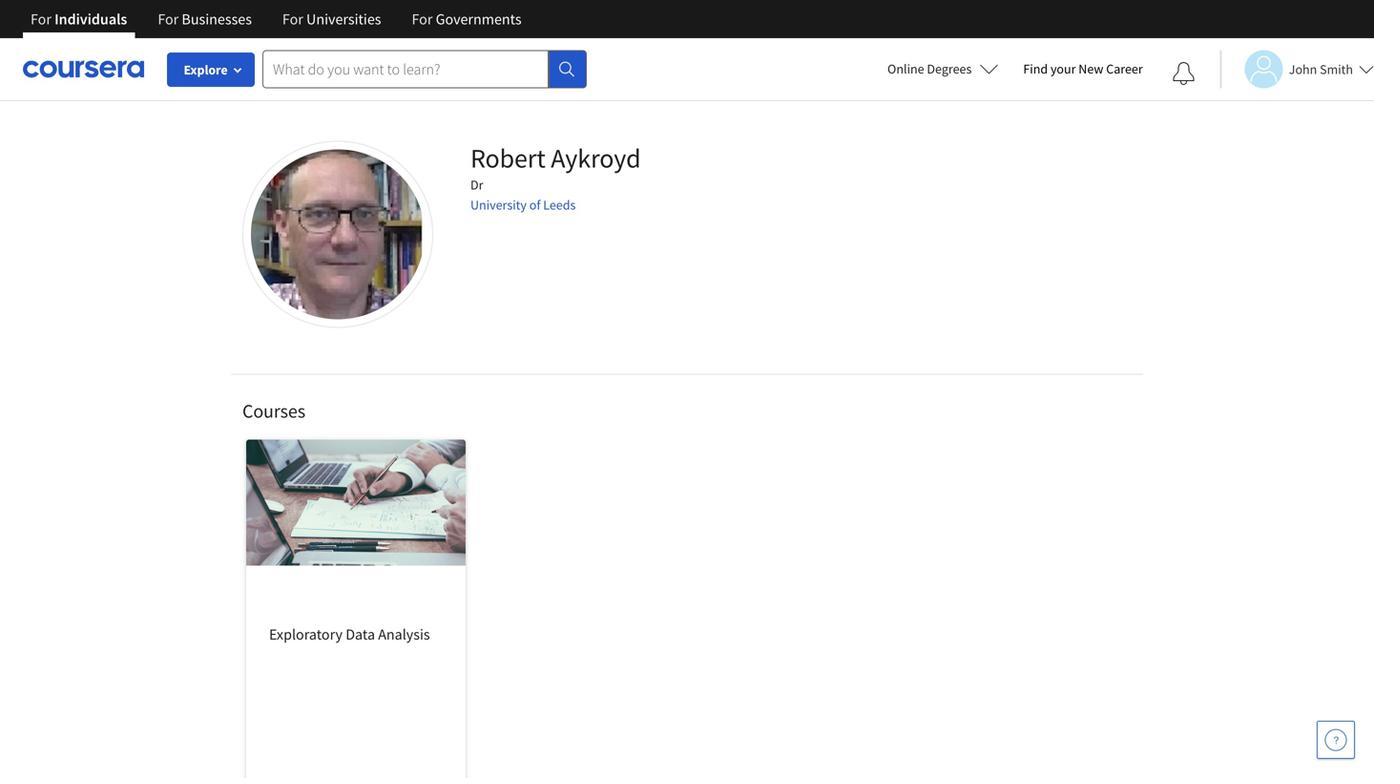 Task type: locate. For each thing, give the bounding box(es) containing it.
3 for from the left
[[283, 10, 303, 29]]

4 for from the left
[[412, 10, 433, 29]]

aykroyd
[[551, 141, 641, 175]]

for for businesses
[[158, 10, 179, 29]]

exploratory data analysis
[[269, 625, 430, 644]]

governments
[[436, 10, 522, 29]]

for up what do you want to learn? text field
[[412, 10, 433, 29]]

find your new career
[[1024, 60, 1144, 77]]

2 for from the left
[[158, 10, 179, 29]]

smith
[[1321, 61, 1354, 78]]

john
[[1290, 61, 1318, 78]]

online
[[888, 60, 925, 77]]

of
[[530, 196, 541, 213]]

dr
[[471, 176, 484, 193]]

1 for from the left
[[31, 10, 51, 29]]

for for universities
[[283, 10, 303, 29]]

for businesses
[[158, 10, 252, 29]]

leeds
[[543, 196, 576, 213]]

robert aykroyd dr university of leeds
[[471, 141, 641, 213]]

courses
[[243, 399, 306, 423]]

None search field
[[263, 50, 587, 88]]

for individuals
[[31, 10, 127, 29]]

banner navigation
[[15, 0, 537, 38]]

coursera image
[[23, 54, 144, 84]]

analysis
[[378, 625, 430, 644]]

explore button
[[167, 53, 255, 87]]

new
[[1079, 60, 1104, 77]]

john smith
[[1290, 61, 1354, 78]]

your
[[1051, 60, 1077, 77]]

for left businesses
[[158, 10, 179, 29]]

career
[[1107, 60, 1144, 77]]

for left "universities"
[[283, 10, 303, 29]]

for left individuals in the left of the page
[[31, 10, 51, 29]]

show notifications image
[[1173, 62, 1196, 85]]

for for governments
[[412, 10, 433, 29]]

for governments
[[412, 10, 522, 29]]

for
[[31, 10, 51, 29], [158, 10, 179, 29], [283, 10, 303, 29], [412, 10, 433, 29]]

john smith button
[[1221, 50, 1375, 88]]

individuals
[[55, 10, 127, 29]]

data
[[346, 625, 375, 644]]

university
[[471, 196, 527, 213]]

find your new career link
[[1014, 57, 1153, 81]]



Task type: describe. For each thing, give the bounding box(es) containing it.
degrees
[[928, 60, 972, 77]]

for for individuals
[[31, 10, 51, 29]]

explore
[[184, 61, 228, 78]]

robert
[[471, 141, 546, 175]]

find
[[1024, 60, 1049, 77]]

universities
[[307, 10, 381, 29]]

What do you want to learn? text field
[[263, 50, 549, 88]]

businesses
[[182, 10, 252, 29]]

online degrees button
[[873, 48, 1014, 90]]

university of leeds link
[[471, 196, 576, 213]]

exploratory
[[269, 625, 343, 644]]

profile image
[[243, 141, 433, 328]]

online degrees
[[888, 60, 972, 77]]

for universities
[[283, 10, 381, 29]]

help center image
[[1325, 729, 1348, 751]]

exploratory data analysis link
[[246, 440, 466, 778]]



Task type: vqa. For each thing, say whether or not it's contained in the screenshot.
Unlimited access to 7,000+ world-class courses, hands-on projects, and job-ready certificate programs—all included in your subscription
no



